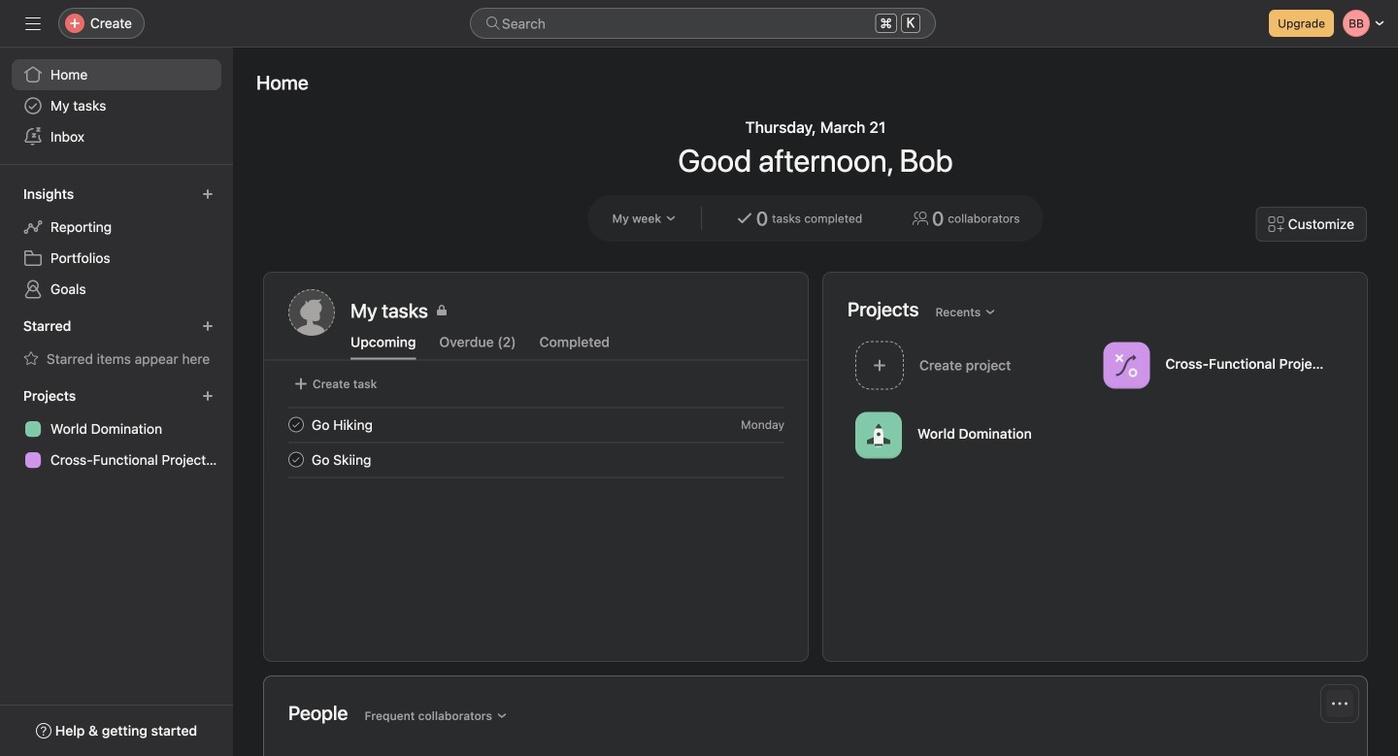 Task type: vqa. For each thing, say whether or not it's contained in the screenshot.
Starred element
yes



Task type: describe. For each thing, give the bounding box(es) containing it.
new insights image
[[202, 188, 214, 200]]

1 list item from the top
[[265, 407, 808, 442]]

hide sidebar image
[[25, 16, 41, 31]]

rocket image
[[867, 424, 891, 447]]

Mark complete checkbox
[[285, 448, 308, 472]]

2 list item from the top
[[265, 442, 808, 477]]

insights element
[[0, 177, 233, 309]]



Task type: locate. For each thing, give the bounding box(es) containing it.
Search tasks, projects, and more text field
[[470, 8, 936, 39]]

mark complete image
[[285, 413, 308, 437]]

mark complete image
[[285, 448, 308, 472]]

projects element
[[0, 379, 233, 480]]

add profile photo image
[[288, 289, 335, 336]]

list item
[[265, 407, 808, 442], [265, 442, 808, 477]]

new project or portfolio image
[[202, 390, 214, 402]]

global element
[[0, 48, 233, 164]]

starred element
[[0, 309, 233, 379]]

Mark complete checkbox
[[285, 413, 308, 437]]

line_and_symbols image
[[1116, 354, 1139, 377]]

add items to starred image
[[202, 321, 214, 332]]

None field
[[470, 8, 936, 39]]



